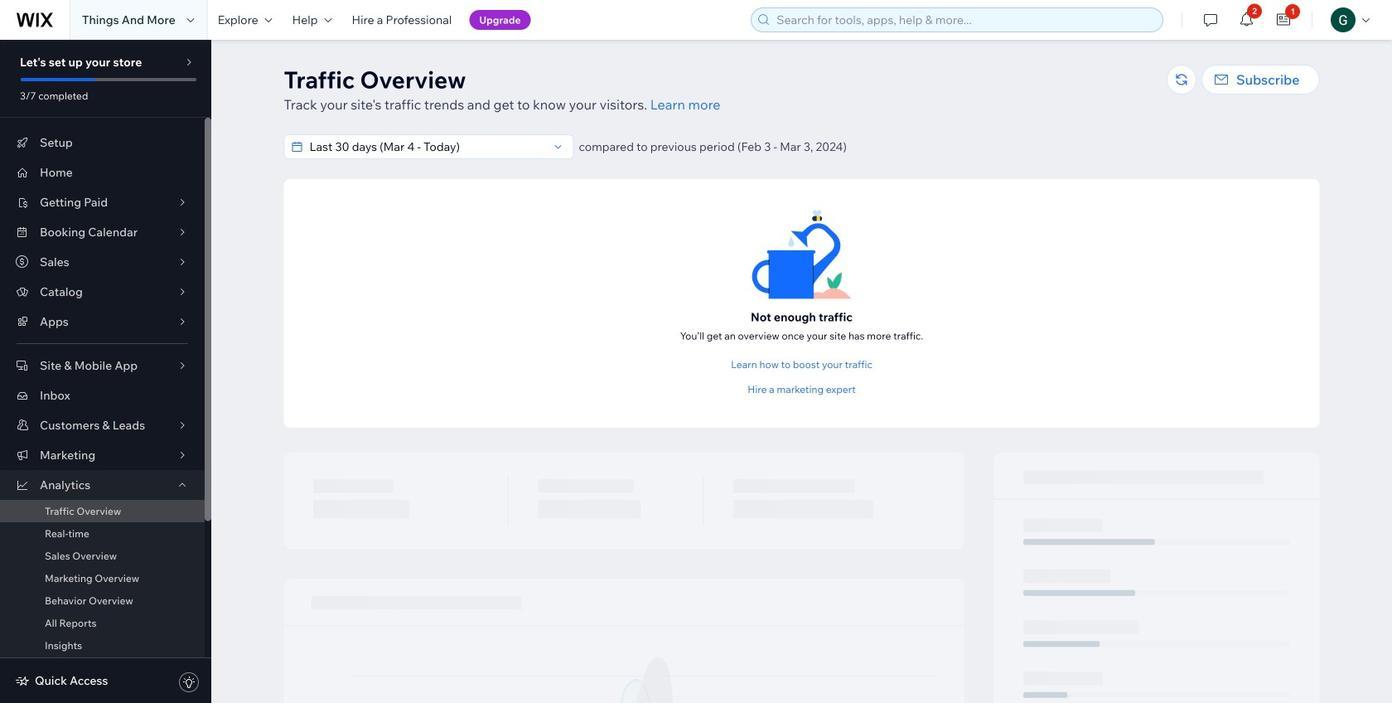 Task type: vqa. For each thing, say whether or not it's contained in the screenshot.
Apartment, on the left bottom
no



Task type: locate. For each thing, give the bounding box(es) containing it.
page skeleton image
[[284, 453, 1320, 703]]

None field
[[305, 135, 548, 158]]

sidebar element
[[0, 40, 211, 703]]



Task type: describe. For each thing, give the bounding box(es) containing it.
Search for tools, apps, help & more... field
[[772, 8, 1158, 32]]



